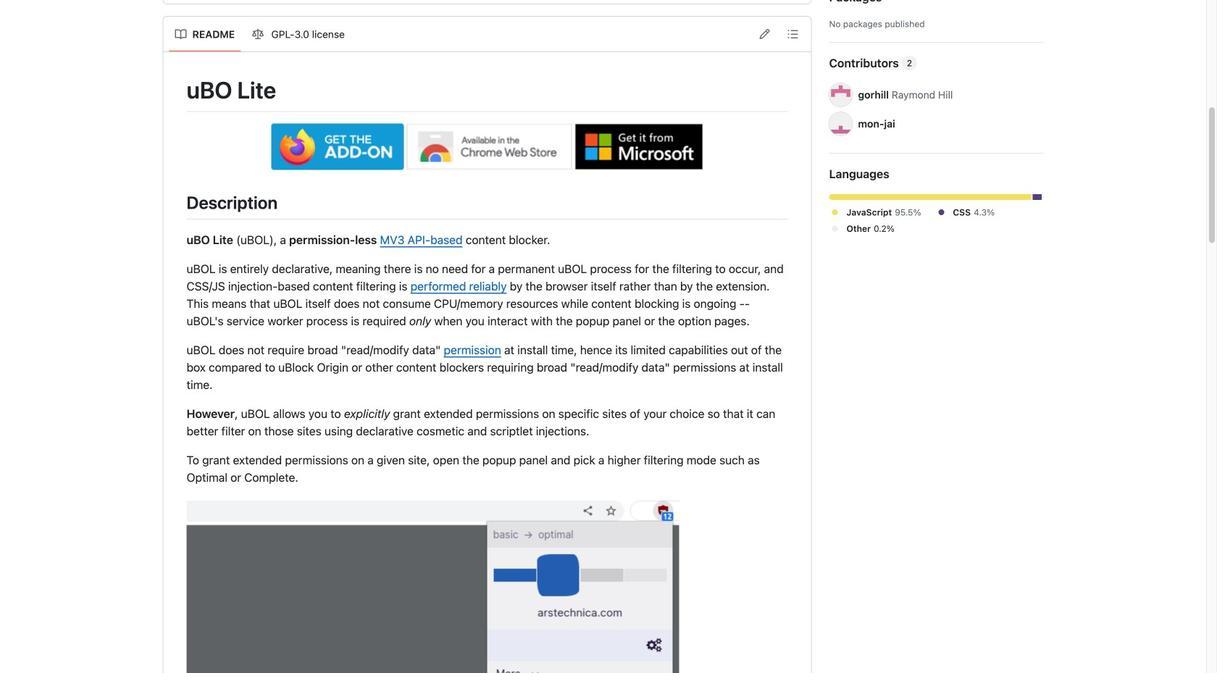 Task type: vqa. For each thing, say whether or not it's contained in the screenshot.
Get uBlock Origin Lite for Microsoft Edge IMAGE
yes



Task type: describe. For each thing, give the bounding box(es) containing it.
2 dot fill image from the left
[[936, 207, 947, 218]]

@mon jai image
[[829, 112, 852, 135]]

ubol's popup panel: no permission image
[[187, 498, 679, 673]]

book image
[[175, 29, 187, 40]]

get ublock origin lite for microsoft edge image
[[575, 124, 703, 170]]

1 dot fill image from the left
[[829, 207, 841, 218]]

law image
[[252, 29, 264, 40]]

get ubo lite for chromium image
[[407, 124, 572, 170]]



Task type: locate. For each thing, give the bounding box(es) containing it.
dot fill image
[[829, 223, 841, 234]]

dot fill image up dot fill image
[[829, 207, 841, 218]]

0 horizontal spatial dot fill image
[[829, 207, 841, 218]]

@gorhill image
[[829, 83, 852, 107]]

dot fill image down javascript 95.5 element
[[936, 207, 947, 218]]

get ubo lite for firefox image
[[271, 124, 404, 170]]

list
[[169, 23, 352, 46]]

dot fill image
[[829, 207, 841, 218], [936, 207, 947, 218]]

outline image
[[787, 28, 799, 40]]

javascript 95.5 element
[[829, 194, 1031, 200]]

css 4.3 image
[[1033, 194, 1042, 200]]

edit file image
[[759, 28, 771, 40]]

1 horizontal spatial dot fill image
[[936, 207, 947, 218]]



